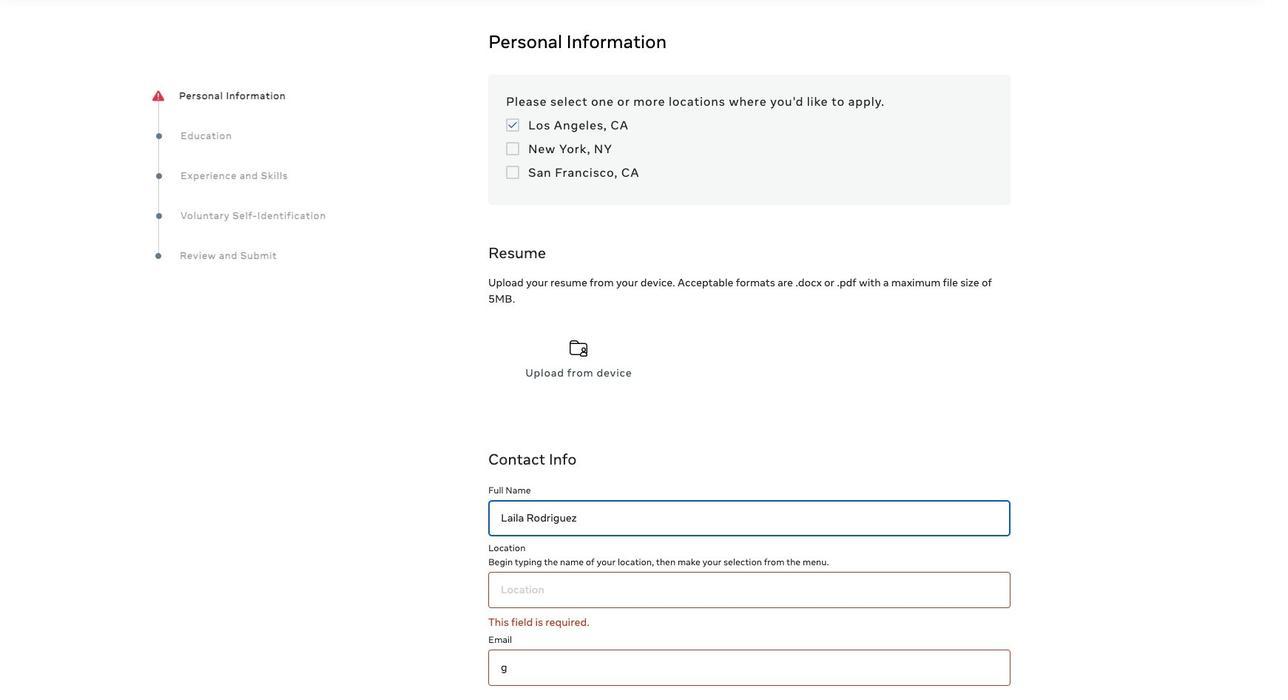 Task type: locate. For each thing, give the bounding box(es) containing it.
Full Name text field
[[488, 500, 1011, 537]]



Task type: describe. For each thing, give the bounding box(es) containing it.
Email text field
[[488, 650, 1011, 686]]

Location text field
[[488, 572, 1011, 608]]



Task type: vqa. For each thing, say whether or not it's contained in the screenshot.
"Desktop Nav Logo"
no



